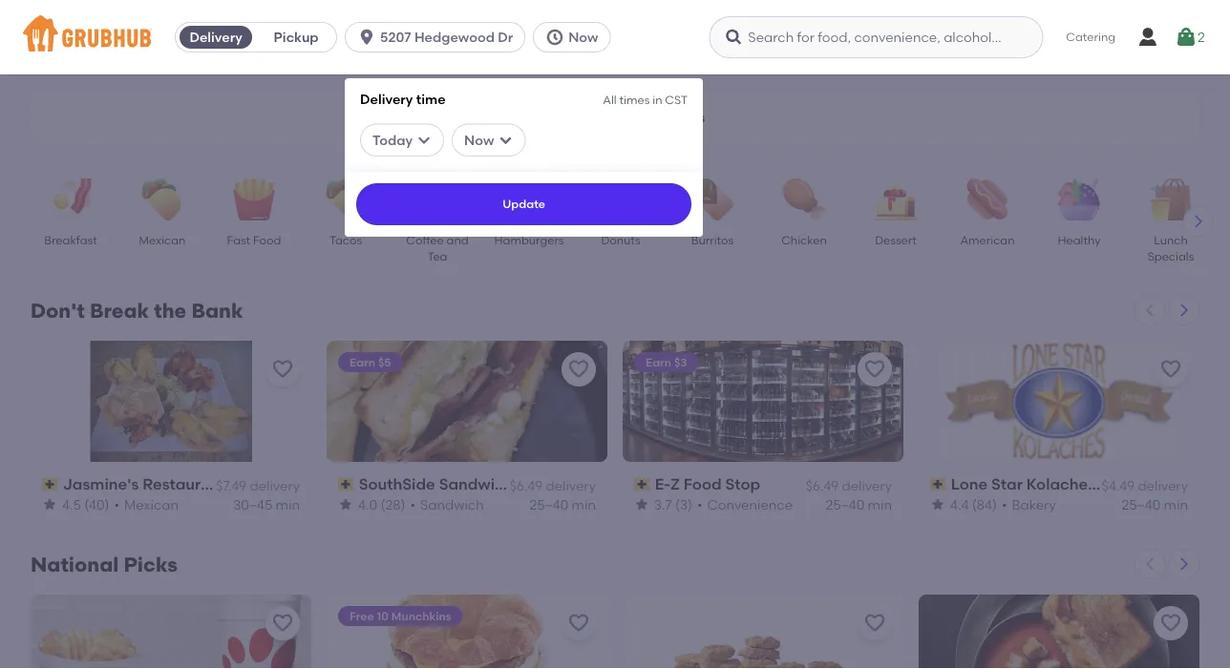 Task type: describe. For each thing, give the bounding box(es) containing it.
unlock
[[556, 109, 601, 125]]

don't
[[31, 299, 85, 323]]

pickup button
[[256, 22, 336, 53]]

american
[[961, 233, 1015, 247]]

main navigation navigation
[[0, 0, 1231, 670]]

specials
[[1148, 250, 1195, 264]]

subscription pass image for lone star kolaches (s austin)
[[931, 478, 947, 491]]

times
[[620, 93, 650, 107]]

25–40 for southside sandwiches
[[530, 497, 569, 513]]

5207 hedgewood dr button
[[345, 22, 533, 53]]

now button
[[533, 22, 619, 53]]

today
[[373, 132, 413, 148]]

4.4 (84)
[[951, 497, 997, 513]]

delivery button
[[176, 22, 256, 53]]

national picks
[[31, 553, 178, 577]]

$7.49
[[216, 477, 247, 494]]

3.7
[[654, 497, 672, 513]]

e-z food stop
[[655, 475, 761, 494]]

(84)
[[972, 497, 997, 513]]

lone star kolaches (s austin)
[[951, 475, 1172, 494]]

austin)
[[1118, 475, 1172, 494]]

svg image for 2
[[1175, 26, 1198, 49]]

proceed
[[1154, 600, 1209, 617]]

tea
[[428, 250, 448, 264]]

min for lone star kolaches (s austin)
[[1164, 497, 1189, 513]]

• bakery
[[1002, 497, 1056, 513]]

10
[[377, 609, 389, 623]]

delivery for jasmine's restaurant
[[250, 477, 300, 494]]

free 10 munchkins
[[350, 609, 452, 623]]

burritos image
[[679, 179, 746, 221]]

fast food
[[227, 233, 281, 247]]

delivery for southside sandwiches
[[546, 477, 596, 494]]

sandwich
[[420, 497, 484, 513]]

min for e-z food stop
[[868, 497, 892, 513]]

1 vertical spatial mexican
[[124, 497, 179, 513]]

30–45
[[233, 497, 273, 513]]

and
[[447, 233, 469, 247]]

the
[[154, 299, 187, 323]]

$6.49 for southside sandwiches
[[510, 477, 543, 494]]

unlock $0 delivery fees
[[556, 109, 705, 125]]

star
[[992, 475, 1023, 494]]

4.5 (40)
[[62, 497, 109, 513]]

coffee and tea
[[406, 233, 469, 264]]

mexican image
[[129, 179, 196, 221]]

4.0
[[358, 497, 378, 513]]

$6.49 for e-z food stop
[[806, 477, 839, 494]]

jasmine's restaurant logo image
[[90, 341, 252, 462]]

southside
[[359, 475, 435, 494]]

fees
[[678, 109, 705, 125]]

4.5
[[62, 497, 81, 513]]

jasmine's
[[63, 475, 139, 494]]

american image
[[954, 179, 1021, 221]]

in
[[653, 93, 663, 107]]

save this restaurant image for earn $5
[[567, 358, 590, 381]]

0 vertical spatial food
[[253, 233, 281, 247]]

• mexican
[[114, 497, 179, 513]]

0 horizontal spatial now
[[464, 132, 494, 148]]

hedgewood
[[415, 29, 495, 45]]

25–40 for lone star kolaches (s austin)
[[1122, 497, 1161, 513]]

tacos
[[330, 233, 362, 247]]

cst
[[665, 93, 688, 107]]

star icon image for jasmine's restaurant
[[42, 498, 57, 513]]

kolaches
[[1027, 475, 1096, 494]]

subscription pass image for jasmine's restaurant
[[42, 478, 59, 491]]

munchkins
[[391, 609, 452, 623]]

(3)
[[675, 497, 693, 513]]

caret left icon image for don't break the bank
[[1143, 303, 1158, 318]]

• for star
[[1002, 497, 1007, 513]]

lone
[[951, 475, 988, 494]]

z
[[671, 475, 680, 494]]

bakery
[[1012, 497, 1056, 513]]

to
[[1212, 600, 1225, 617]]

c
[[1229, 600, 1231, 617]]

25–40 min for southside sandwiches
[[530, 497, 596, 513]]

2 button
[[1175, 20, 1206, 54]]

breakfast
[[44, 233, 97, 247]]

proceed to c
[[1154, 600, 1231, 617]]

• for z
[[697, 497, 703, 513]]

dr
[[498, 29, 513, 45]]

25–40 min for lone star kolaches (s austin)
[[1122, 497, 1189, 513]]

burritos
[[692, 233, 734, 247]]

free
[[350, 609, 374, 623]]

delivery for delivery time
[[360, 91, 413, 107]]

lone star kolaches (s austin) logo image
[[943, 341, 1176, 462]]

$4.49
[[1102, 477, 1135, 494]]

delivery for delivery
[[190, 29, 242, 45]]

1 vertical spatial food
[[684, 475, 722, 494]]

lunch
[[1154, 233, 1188, 247]]

catering button
[[1053, 16, 1129, 59]]

star icon image for southside sandwiches
[[338, 498, 353, 513]]

fast
[[227, 233, 250, 247]]

$6.49 delivery for e-z food stop
[[806, 477, 892, 494]]

southside sandwiches
[[359, 475, 530, 494]]

time
[[416, 91, 446, 107]]



Task type: locate. For each thing, give the bounding box(es) containing it.
caret right icon image up proceed
[[1177, 557, 1192, 572]]

restaurant
[[143, 475, 226, 494]]

save this restaurant image
[[271, 358, 294, 381], [567, 358, 590, 381], [864, 358, 887, 381], [567, 612, 590, 635]]

1 horizontal spatial $6.49 delivery
[[806, 477, 892, 494]]

2 $6.49 delivery from the left
[[806, 477, 892, 494]]

e-
[[655, 475, 671, 494]]

1 $6.49 from the left
[[510, 477, 543, 494]]

star icon image for lone star kolaches (s austin)
[[931, 498, 946, 513]]

2 horizontal spatial 25–40
[[1122, 497, 1161, 513]]

2 • from the left
[[410, 497, 416, 513]]

$3
[[674, 355, 687, 369]]

3 • from the left
[[697, 497, 703, 513]]

save this restaurant image
[[1160, 358, 1183, 381], [271, 612, 294, 635], [864, 612, 887, 635], [1160, 612, 1183, 635]]

earn for e-z food stop
[[646, 355, 672, 369]]

min
[[276, 497, 300, 513], [572, 497, 596, 513], [868, 497, 892, 513], [1164, 497, 1189, 513]]

4 star icon image from the left
[[931, 498, 946, 513]]

2 vertical spatial caret right icon image
[[1177, 557, 1192, 572]]

1 vertical spatial now
[[464, 132, 494, 148]]

1 vertical spatial caret left icon image
[[1143, 557, 1158, 572]]

delivery time
[[360, 91, 446, 107]]

$4.49 delivery
[[1102, 477, 1189, 494]]

star icon image left 4.5
[[42, 498, 57, 513]]

breakfast image
[[37, 179, 104, 221]]

now inside button
[[569, 29, 599, 45]]

delivery
[[623, 109, 675, 125], [250, 477, 300, 494], [546, 477, 596, 494], [842, 477, 892, 494], [1138, 477, 1189, 494]]

delivery inside button
[[190, 29, 242, 45]]

4.4
[[951, 497, 969, 513]]

catering
[[1067, 30, 1116, 44]]

subscription pass image
[[338, 478, 355, 491], [634, 478, 651, 491]]

$7.49 delivery
[[216, 477, 300, 494]]

stop
[[726, 475, 761, 494]]

0 vertical spatial delivery
[[190, 29, 242, 45]]

chicken image
[[771, 179, 838, 221]]

save this restaurant button
[[266, 353, 300, 387], [562, 353, 596, 387], [858, 353, 892, 387], [1154, 353, 1189, 387], [266, 607, 300, 641], [562, 607, 596, 641], [858, 607, 892, 641], [1154, 607, 1189, 641]]

1 horizontal spatial delivery
[[360, 91, 413, 107]]

• right (84)
[[1002, 497, 1007, 513]]

25–40 for e-z food stop
[[826, 497, 865, 513]]

fast food image
[[221, 179, 288, 221]]

hamburgers
[[494, 233, 564, 247]]

earn $5
[[350, 355, 391, 369]]

mexican down mexican image
[[139, 233, 186, 247]]

1 star icon image from the left
[[42, 498, 57, 513]]

earn $3
[[646, 355, 687, 369]]

caret left icon image down specials
[[1143, 303, 1158, 318]]

25–40 min
[[530, 497, 596, 513], [826, 497, 892, 513], [1122, 497, 1189, 513]]

min right 30–45
[[276, 497, 300, 513]]

2 caret left icon image from the top
[[1143, 557, 1158, 572]]

star icon image left "4.0"
[[338, 498, 353, 513]]

caret left icon image for national picks
[[1143, 557, 1158, 572]]

(28)
[[381, 497, 405, 513]]

30–45 min
[[233, 497, 300, 513]]

proceed to c button
[[1095, 591, 1231, 626]]

• convenience
[[697, 497, 793, 513]]

subscription pass image for e-z food stop
[[634, 478, 651, 491]]

tacos image
[[312, 179, 379, 221]]

svg image inside the 5207 hedgewood dr button
[[357, 28, 377, 47]]

break
[[90, 299, 149, 323]]

picks
[[124, 553, 178, 577]]

1 vertical spatial caret right icon image
[[1177, 303, 1192, 318]]

food right fast
[[253, 233, 281, 247]]

2 subscription pass image from the left
[[634, 478, 651, 491]]

star icon image for e-z food stop
[[634, 498, 650, 513]]

2 subscription pass image from the left
[[931, 478, 947, 491]]

dessert image
[[863, 179, 930, 221]]

svg image inside the 2 button
[[1175, 26, 1198, 49]]

0 vertical spatial caret right icon image
[[1191, 214, 1207, 229]]

delivery up today
[[360, 91, 413, 107]]

mexican
[[139, 233, 186, 247], [124, 497, 179, 513]]

caret right icon image for don't break the bank
[[1177, 303, 1192, 318]]

3 25–40 min from the left
[[1122, 497, 1189, 513]]

• sandwich
[[410, 497, 484, 513]]

earn left $3
[[646, 355, 672, 369]]

0 horizontal spatial earn
[[350, 355, 375, 369]]

2 25–40 from the left
[[826, 497, 865, 513]]

caret right icon image for national picks
[[1177, 557, 1192, 572]]

save this restaurant image for earn $3
[[864, 358, 887, 381]]

25–40 right convenience
[[826, 497, 865, 513]]

25–40 min for e-z food stop
[[826, 497, 892, 513]]

donuts
[[601, 233, 641, 247]]

$5
[[378, 355, 391, 369]]

0 horizontal spatial 25–40
[[530, 497, 569, 513]]

healthy image
[[1046, 179, 1113, 221]]

5207
[[380, 29, 411, 45]]

• right (3) in the right of the page
[[697, 497, 703, 513]]

1 $6.49 delivery from the left
[[510, 477, 596, 494]]

• right (40)
[[114, 497, 119, 513]]

min down $4.49 delivery
[[1164, 497, 1189, 513]]

don't break the bank
[[31, 299, 243, 323]]

1 horizontal spatial $6.49
[[806, 477, 839, 494]]

1 caret left icon image from the top
[[1143, 303, 1158, 318]]

1 • from the left
[[114, 497, 119, 513]]

0 vertical spatial caret left icon image
[[1143, 303, 1158, 318]]

4 min from the left
[[1164, 497, 1189, 513]]

star icon image left '3.7'
[[634, 498, 650, 513]]

pickup
[[274, 29, 319, 45]]

caret right icon image
[[1191, 214, 1207, 229], [1177, 303, 1192, 318], [1177, 557, 1192, 572]]

delivery for e-z food stop
[[842, 477, 892, 494]]

now right dr
[[569, 29, 599, 45]]

coffee and tea image
[[404, 179, 471, 221]]

convenience
[[707, 497, 793, 513]]

delivery for lone star kolaches (s austin)
[[1138, 477, 1189, 494]]

4.0 (28)
[[358, 497, 405, 513]]

subscription pass image
[[42, 478, 59, 491], [931, 478, 947, 491]]

1 subscription pass image from the left
[[42, 478, 59, 491]]

1 horizontal spatial subscription pass image
[[931, 478, 947, 491]]

earn for southside sandwiches
[[350, 355, 375, 369]]

$6.49
[[510, 477, 543, 494], [806, 477, 839, 494]]

star icon image left 4.4
[[931, 498, 946, 513]]

min for southside sandwiches
[[572, 497, 596, 513]]

1 horizontal spatial now
[[569, 29, 599, 45]]

0 vertical spatial mexican
[[139, 233, 186, 247]]

svg image
[[498, 133, 513, 148]]

healthy
[[1058, 233, 1101, 247]]

4 • from the left
[[1002, 497, 1007, 513]]

donuts image
[[588, 179, 654, 221]]

0 vertical spatial now
[[569, 29, 599, 45]]

now
[[569, 29, 599, 45], [464, 132, 494, 148]]

5207 hedgewood dr
[[380, 29, 513, 45]]

• for restaurant
[[114, 497, 119, 513]]

all times in cst
[[603, 93, 688, 107]]

caret right icon image down specials
[[1177, 303, 1192, 318]]

coffee
[[406, 233, 444, 247]]

earn left $5
[[350, 355, 375, 369]]

1 horizontal spatial 25–40 min
[[826, 497, 892, 513]]

mexican down jasmine's restaurant
[[124, 497, 179, 513]]

(40)
[[84, 497, 109, 513]]

1 horizontal spatial subscription pass image
[[634, 478, 651, 491]]

0 horizontal spatial delivery
[[190, 29, 242, 45]]

svg image for 5207 hedgewood dr
[[357, 28, 377, 47]]

jasmine's restaurant
[[63, 475, 226, 494]]

1 horizontal spatial earn
[[646, 355, 672, 369]]

0 horizontal spatial subscription pass image
[[338, 478, 355, 491]]

chicken
[[782, 233, 827, 247]]

1 25–40 from the left
[[530, 497, 569, 513]]

3.7 (3)
[[654, 497, 693, 513]]

(s
[[1100, 475, 1115, 494]]

subscription pass image left the lone
[[931, 478, 947, 491]]

now left svg image
[[464, 132, 494, 148]]

min left '3.7'
[[572, 497, 596, 513]]

3 star icon image from the left
[[634, 498, 650, 513]]

save this restaurant image for free 10 munchkins
[[567, 612, 590, 635]]

subscription pass image for southside sandwiches
[[338, 478, 355, 491]]

1 subscription pass image from the left
[[338, 478, 355, 491]]

bank
[[191, 299, 243, 323]]

2 min from the left
[[572, 497, 596, 513]]

1 min from the left
[[276, 497, 300, 513]]

svg image for now
[[546, 28, 565, 47]]

1 vertical spatial delivery
[[360, 91, 413, 107]]

25–40 down sandwiches
[[530, 497, 569, 513]]

25–40
[[530, 497, 569, 513], [826, 497, 865, 513], [1122, 497, 1161, 513]]

2 25–40 min from the left
[[826, 497, 892, 513]]

food right z
[[684, 475, 722, 494]]

0 horizontal spatial $6.49 delivery
[[510, 477, 596, 494]]

2 earn from the left
[[646, 355, 672, 369]]

2 horizontal spatial 25–40 min
[[1122, 497, 1189, 513]]

national
[[31, 553, 119, 577]]

caret right icon image up lunch specials
[[1191, 214, 1207, 229]]

$6.49 delivery
[[510, 477, 596, 494], [806, 477, 892, 494]]

subscription pass image left southside
[[338, 478, 355, 491]]

2
[[1198, 29, 1206, 45]]

caret left icon image
[[1143, 303, 1158, 318], [1143, 557, 1158, 572]]

25–40 down $4.49 delivery
[[1122, 497, 1161, 513]]

food
[[253, 233, 281, 247], [684, 475, 722, 494]]

0 horizontal spatial food
[[253, 233, 281, 247]]

2 star icon image from the left
[[338, 498, 353, 513]]

$6.49 delivery for southside sandwiches
[[510, 477, 596, 494]]

dessert
[[875, 233, 917, 247]]

svg image inside now button
[[546, 28, 565, 47]]

0 horizontal spatial 25–40 min
[[530, 497, 596, 513]]

subscription pass image left jasmine's
[[42, 478, 59, 491]]

update button
[[356, 183, 692, 225]]

lunch specials image
[[1138, 179, 1205, 221]]

subscription pass image left e-
[[634, 478, 651, 491]]

all
[[603, 93, 617, 107]]

delivery left the pickup
[[190, 29, 242, 45]]

1 horizontal spatial food
[[684, 475, 722, 494]]

min left 4.4
[[868, 497, 892, 513]]

1 horizontal spatial 25–40
[[826, 497, 865, 513]]

3 25–40 from the left
[[1122, 497, 1161, 513]]

• right (28)
[[410, 497, 416, 513]]

caret left icon image up proceed to c button
[[1143, 557, 1158, 572]]

0 horizontal spatial subscription pass image
[[42, 478, 59, 491]]

star icon image
[[42, 498, 57, 513], [338, 498, 353, 513], [634, 498, 650, 513], [931, 498, 946, 513]]

earn
[[350, 355, 375, 369], [646, 355, 672, 369]]

$0
[[605, 109, 620, 125]]

2 $6.49 from the left
[[806, 477, 839, 494]]

lunch specials
[[1148, 233, 1195, 264]]

svg image
[[1175, 26, 1198, 49], [357, 28, 377, 47], [546, 28, 565, 47], [724, 28, 744, 47], [417, 133, 432, 148]]

sandwiches
[[439, 475, 530, 494]]

•
[[114, 497, 119, 513], [410, 497, 416, 513], [697, 497, 703, 513], [1002, 497, 1007, 513]]

3 min from the left
[[868, 497, 892, 513]]

0 horizontal spatial $6.49
[[510, 477, 543, 494]]

min for jasmine's restaurant
[[276, 497, 300, 513]]

1 25–40 min from the left
[[530, 497, 596, 513]]

• for sandwiches
[[410, 497, 416, 513]]

hamburgers image
[[496, 179, 563, 221]]

1 earn from the left
[[350, 355, 375, 369]]

update
[[503, 197, 546, 211]]



Task type: vqa. For each thing, say whether or not it's contained in the screenshot.
1st • from right
yes



